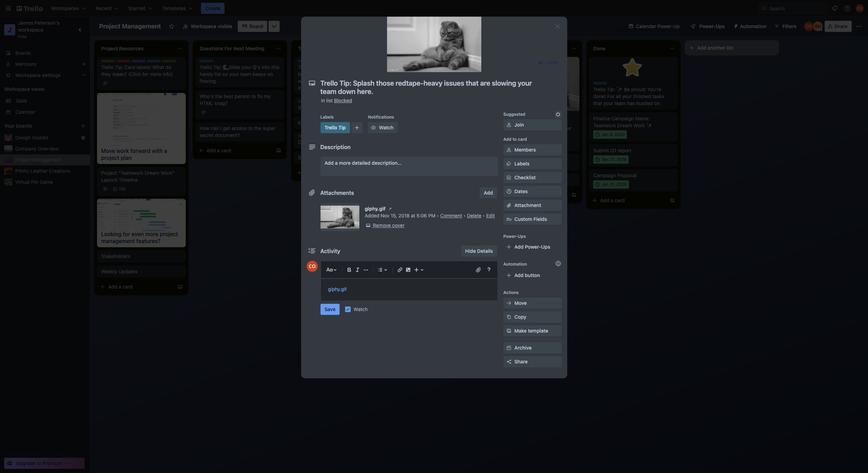 Task type: describe. For each thing, give the bounding box(es) containing it.
a down description
[[335, 160, 338, 166]]

where
[[337, 64, 351, 70]]

and
[[351, 78, 359, 84]]

automation inside button
[[741, 23, 767, 29]]

all
[[616, 93, 621, 99]]

your down the for
[[604, 100, 614, 106]]

pm
[[429, 213, 436, 218]]

Search field
[[759, 3, 828, 14]]

create from template… image for how can i get access to the super secret document?
[[276, 148, 282, 153]]

this
[[271, 64, 280, 70]]

edit for edit
[[487, 213, 495, 218]]

add a card button for approval
[[491, 189, 569, 200]]

trello tip: splash those redtape- heavy issues that are slowing your team down here. link
[[495, 118, 576, 139]]

sm image for join
[[506, 121, 513, 128]]

0 horizontal spatial management
[[32, 157, 62, 163]]

(click
[[128, 71, 141, 77]]

j
[[8, 26, 12, 34]]

stakeholders
[[101, 253, 131, 259]]

add left 'another' on the top right of page
[[698, 45, 707, 51]]

add down sketch the "teamy dreamy" font on the left of the page
[[305, 170, 314, 175]]

your down 🌊slide
[[229, 71, 239, 77]]

2020 for proposal
[[617, 182, 627, 187]]

0 vertical spatial members link
[[0, 59, 90, 70]]

person
[[235, 93, 250, 99]]

button
[[525, 272, 540, 278]]

remove cover link
[[365, 222, 405, 229]]

0 horizontal spatial christina overa (christinaovera) image
[[307, 261, 318, 272]]

0 horizontal spatial labels
[[321, 114, 334, 120]]

almost
[[428, 71, 443, 77]]

delete link
[[467, 213, 482, 218]]

italic ⌘i image
[[354, 266, 362, 274]]

best
[[224, 93, 234, 99]]

sm image inside cover link
[[538, 59, 545, 66]]

issues
[[510, 125, 524, 131]]

super
[[263, 125, 276, 131]]

1 vertical spatial labels
[[515, 161, 530, 166]]

text styles image
[[325, 266, 334, 274]]

add down description
[[325, 160, 334, 166]]

sm image for automation
[[731, 21, 741, 31]]

checklist
[[515, 174, 536, 180]]

workspace views
[[4, 86, 44, 92]]

card down updates
[[123, 284, 133, 289]]

in-
[[449, 64, 455, 70]]

on inside the trello tip trello tip: 🌊slide your q's into this handy list so your team keeps on flowing.
[[268, 71, 273, 77]]

the for who's
[[215, 93, 222, 99]]

comment link
[[441, 213, 462, 218]]

bold ⌘b image
[[345, 266, 354, 274]]

it's
[[298, 85, 305, 91]]

1 vertical spatial share button
[[504, 356, 562, 367]]

your
[[4, 123, 15, 129]]

tip: inside trello tip trello tip: splash those redtape- heavy issues that are slowing your team down here.
[[509, 118, 517, 124]]

close dialog image
[[554, 22, 562, 31]]

teamwork
[[594, 122, 616, 128]]

1 vertical spatial automation
[[504, 261, 527, 267]]

tip for trello tip halp
[[159, 60, 166, 65]]

project for 'project "teamwork dream work" launch timeline' link
[[101, 170, 117, 176]]

secret
[[200, 132, 214, 138]]

card down ""teamy"
[[320, 170, 330, 175]]

add button
[[515, 272, 540, 278]]

filters button
[[773, 21, 799, 32]]

add a card down 'jan 31, 2020' checkbox
[[601, 197, 625, 203]]

game
[[40, 179, 53, 185]]

nov
[[381, 213, 390, 218]]

in list blocked
[[321, 97, 352, 103]]

add up edit link on the right top of the page
[[484, 190, 493, 196]]

15,
[[391, 213, 397, 218]]

2 vertical spatial create from template… image
[[178, 284, 183, 289]]

2019
[[617, 157, 627, 162]]

heavy
[[495, 125, 508, 131]]

customize views image
[[271, 23, 278, 30]]

add left the button
[[515, 272, 524, 278]]

weekly updates link
[[101, 268, 182, 275]]

Main content area, start typing to enter text. text field
[[328, 285, 491, 293]]

✨ inside finalize campaign name: teamwork dream work ✨
[[647, 122, 653, 128]]

🌊slide
[[223, 64, 240, 70]]

primary element
[[0, 0, 869, 17]]

how can i get access to the super secret document? link
[[200, 125, 280, 139]]

the inside how can i get access to the super secret document?
[[254, 125, 262, 131]]

pwau leather creations link
[[15, 168, 86, 174]]

on.
[[655, 100, 662, 106]]

detailed
[[352, 160, 371, 166]]

0
[[119, 186, 122, 191]]

card down document? at top left
[[221, 147, 231, 153]]

1 vertical spatial more
[[339, 160, 351, 166]]

add a card button down 'weekly updates' link
[[97, 281, 175, 292]]

color: orange, title: "one more step" element for freelancer
[[495, 157, 509, 160]]

jan for finalize
[[602, 132, 609, 137]]

that inside trello tip trello tip: ✨ be proud! you're done! for all your finished tasks that your team has hustled on.
[[594, 100, 603, 106]]

workspace for workspace visible
[[191, 23, 216, 29]]

project inside text field
[[99, 23, 121, 30]]

edit email drafts
[[298, 120, 335, 126]]

ups inside button
[[716, 23, 725, 29]]

color: sky, title: "trello tip" element for trello tip: ✨ be proud! you're done! for all your finished tasks that your team has hustled on.
[[594, 82, 612, 87]]

0 horizontal spatial power-ups
[[504, 234, 526, 239]]

/
[[122, 186, 123, 191]]

1 vertical spatial ups
[[518, 234, 526, 239]]

q's
[[253, 64, 260, 70]]

sketch site banner link
[[298, 104, 379, 111]]

another
[[708, 45, 726, 51]]

james peterson's workspace free
[[18, 20, 61, 39]]

tip for trello tip
[[339, 124, 346, 130]]

design team sketch site banner
[[298, 100, 340, 110]]

design huddle
[[15, 135, 48, 140]]

0 vertical spatial giphy.gif
[[365, 206, 386, 212]]

who's the best person to fix my html snag?
[[200, 93, 271, 106]]

so inside the trello tip trello tip: 🌊slide your q's into this handy list so your team keeps on flowing.
[[223, 71, 228, 77]]

0 vertical spatial team
[[147, 60, 158, 65]]

add a more detailed description… link
[[321, 157, 498, 176]]

team for where
[[348, 71, 359, 77]]

add a card button for email
[[294, 167, 372, 178]]

power- inside button
[[700, 23, 716, 29]]

tip: for trello tip: ✨ be proud! you're done! for all your finished tasks that your team has hustled on.
[[607, 86, 616, 92]]

sm image for watch
[[370, 124, 377, 131]]

campaign inside finalize campaign name: teamwork dream work ✨
[[612, 115, 634, 121]]

description
[[321, 144, 351, 150]]

the for sketch
[[315, 154, 322, 160]]

card down "jan 31, 2020"
[[615, 197, 625, 203]]

add down custom
[[515, 244, 524, 250]]

in
[[321, 97, 325, 103]]

visible
[[218, 23, 232, 29]]

here.
[[521, 132, 533, 138]]

but
[[457, 71, 465, 77]]

editor toolbar toolbar
[[324, 264, 495, 275]]

design huddle link
[[15, 134, 78, 141]]

watch inside button
[[379, 124, 394, 130]]

attach and insert link image
[[475, 266, 482, 273]]

your boards with 5 items element
[[4, 122, 70, 130]]

get
[[223, 125, 230, 131]]

site
[[315, 104, 323, 110]]

virtual
[[15, 179, 30, 185]]

when
[[360, 78, 372, 84]]

that inside trello tip trello tip: 💬for those in-between tasks that are almost done but also awaiting one last step.
[[410, 71, 419, 77]]

sm image for checklist
[[506, 174, 513, 181]]

open help dialog image
[[485, 266, 493, 274]]

dates
[[515, 188, 528, 194]]

table link
[[15, 97, 86, 104]]

add a card button down "jan 31, 2020"
[[590, 195, 667, 206]]

search image
[[762, 6, 767, 11]]

sm image for remove cover
[[365, 222, 372, 229]]

leather
[[31, 168, 48, 174]]

design for design huddle
[[15, 135, 31, 140]]

team inside trello tip trello tip: ✨ be proud! you're done! for all your finished tasks that your team has hustled on.
[[615, 100, 626, 106]]

font
[[362, 154, 372, 160]]

1 horizontal spatial color: purple, title: "design team" element
[[298, 100, 324, 105]]

i
[[220, 125, 222, 131]]

between
[[455, 64, 474, 70]]

priority design team
[[117, 60, 158, 65]]

1 horizontal spatial ups
[[542, 244, 551, 250]]

due.
[[306, 85, 316, 91]]

star or unstar board image
[[169, 24, 174, 29]]

for
[[143, 71, 149, 77]]

blocked link
[[334, 97, 352, 103]]

color: sky, title: "trello tip" element for trello tip: this is where assigned tasks live so that your team can see who's working on what and when it's due.
[[298, 60, 317, 65]]

0 horizontal spatial project management
[[15, 157, 62, 163]]

add down 'jan 31, 2020' checkbox
[[601, 197, 610, 203]]

dream inside 'project "teamwork dream work" launch timeline'
[[145, 170, 160, 176]]

lists image
[[376, 266, 384, 274]]

project management inside text field
[[99, 23, 161, 30]]

0 horizontal spatial members
[[15, 61, 36, 67]]

live
[[311, 71, 319, 77]]

starred icon image
[[80, 135, 86, 140]]

Dec 17, 2019 checkbox
[[594, 155, 629, 164]]

upgrade to premium link
[[4, 458, 85, 469]]

sketch the "teamy dreamy" font
[[298, 154, 372, 160]]

your left q's
[[242, 64, 252, 70]]

trello tip: this is where assigned tasks live so that your team can see who's working on what and when it's due. link
[[298, 64, 379, 92]]

who's the best person to fix my html snag? link
[[200, 93, 280, 107]]

sm image up 15,
[[387, 205, 394, 212]]

virtual pet game
[[15, 179, 53, 185]]

project "teamwork dream work" launch timeline
[[101, 170, 175, 183]]

add down secret
[[207, 147, 216, 153]]

what
[[339, 78, 349, 84]]

to down issues
[[513, 137, 517, 142]]

sketch inside design team sketch site banner
[[298, 104, 314, 110]]

to inside how can i get access to the super secret document?
[[249, 125, 253, 131]]

see
[[370, 71, 378, 77]]

down
[[508, 132, 520, 138]]

watch button
[[368, 122, 398, 133]]

remove
[[373, 222, 391, 228]]

list right 'in' on the left
[[327, 97, 333, 103]]

add a card for can
[[207, 147, 231, 153]]

so inside trello tip trello tip: this is where assigned tasks live so that your team can see who's working on what and when it's due.
[[320, 71, 326, 77]]

a down document? at top left
[[217, 147, 220, 153]]

how can i get access to the super secret document?
[[200, 125, 276, 138]]

trello inside trello tip: card labels! what do they mean? (click for more info)
[[101, 64, 114, 70]]

boards link
[[0, 48, 90, 59]]

tip for trello tip trello tip: splash those redtape- heavy issues that are slowing your team down here.
[[508, 114, 514, 119]]

add a card for email
[[305, 170, 330, 175]]

up
[[674, 23, 680, 29]]

a down weekly updates
[[119, 284, 121, 289]]

move link
[[504, 298, 562, 309]]

submit
[[594, 147, 609, 153]]

create from template… image for edit email drafts
[[375, 170, 380, 175]]

0 notifications image
[[831, 4, 840, 12]]

edit for edit email drafts
[[298, 120, 307, 126]]



Task type: locate. For each thing, give the bounding box(es) containing it.
campaign down has
[[612, 115, 634, 121]]

create
[[205, 5, 221, 11]]

0 horizontal spatial ups
[[518, 234, 526, 239]]

your down be
[[623, 93, 633, 99]]

keeps
[[253, 71, 266, 77]]

can left i
[[211, 125, 219, 131]]

more down what
[[150, 71, 161, 77]]

fix
[[257, 93, 263, 99]]

0 vertical spatial workspace
[[191, 23, 216, 29]]

your boards
[[4, 123, 32, 129]]

add a card button for can
[[196, 145, 273, 156]]

1 vertical spatial calendar
[[15, 109, 35, 115]]

workspace visible
[[191, 23, 232, 29]]

2020 for campaign
[[615, 132, 625, 137]]

list inside the trello tip trello tip: 🌊slide your q's into this handy list so your team keeps on flowing.
[[215, 71, 221, 77]]

add a card button down ""teamy"
[[294, 167, 372, 178]]

on down "into"
[[268, 71, 273, 77]]

tip inside the trello tip trello tip: 🌊slide your q's into this handy list so your team keeps on flowing.
[[212, 60, 218, 65]]

sm image for members
[[506, 146, 513, 153]]

automation button
[[731, 21, 771, 32]]

0 vertical spatial color: purple, title: "design team" element
[[132, 60, 158, 65]]

trello tip: 💬for those in-between tasks that are almost done but also awaiting one last step. link
[[397, 64, 477, 85]]

tip: inside trello tip trello tip: this is where assigned tasks live so that your team can see who's working on what and when it's due.
[[312, 64, 320, 70]]

that up one on the left of page
[[410, 71, 419, 77]]

2020 right 31,
[[617, 182, 627, 187]]

project inside 'project "teamwork dream work" launch timeline'
[[101, 170, 117, 176]]

table
[[15, 98, 27, 104]]

tip: down suggested
[[509, 118, 517, 124]]

tip inside trello tip trello tip: 💬for those in-between tasks that are almost done but also awaiting one last step.
[[409, 60, 415, 65]]

0 vertical spatial project management
[[99, 23, 161, 30]]

add down weekly
[[108, 284, 117, 289]]

sm image
[[731, 21, 741, 31], [370, 124, 377, 131], [506, 146, 513, 153], [506, 174, 513, 181], [387, 205, 394, 212], [506, 300, 513, 307], [506, 313, 513, 320], [506, 344, 513, 351]]

details
[[477, 248, 493, 254]]

tasks up the who's
[[298, 71, 310, 77]]

calendar left up on the top of page
[[636, 23, 657, 29]]

christina overa (christinaovera) image
[[804, 22, 814, 31], [307, 261, 318, 272]]

tip for trello tip trello tip: ✨ be proud! you're done! for all your finished tasks that your team has hustled on.
[[606, 82, 612, 87]]

sm image left archive
[[506, 344, 513, 351]]

6
[[123, 186, 126, 191]]

automation
[[741, 23, 767, 29], [504, 261, 527, 267]]

what
[[153, 64, 164, 70]]

1 vertical spatial campaign
[[594, 172, 616, 178]]

dream left work
[[618, 122, 633, 128]]

christina overa (christinaovera) image left the text styles icon
[[307, 261, 318, 272]]

labels up checklist
[[515, 161, 530, 166]]

calendar power-up
[[636, 23, 680, 29]]

sm image inside make template "link"
[[506, 327, 513, 334]]

dream inside finalize campaign name: teamwork dream work ✨
[[618, 122, 633, 128]]

that up here.
[[525, 125, 534, 131]]

sm image inside move link
[[506, 300, 513, 307]]

color: yellow, title: "copy request" element
[[101, 60, 115, 62]]

james peterson's workspace link
[[18, 20, 61, 33]]

tip: for trello tip: 💬for those in-between tasks that are almost done but also awaiting one last step.
[[410, 64, 419, 70]]

workspace inside button
[[191, 23, 216, 29]]

sm image for labels
[[506, 160, 513, 167]]

can inside trello tip trello tip: this is where assigned tasks live so that your team can see who's working on what and when it's due.
[[361, 71, 369, 77]]

0 horizontal spatial workspace
[[4, 86, 30, 92]]

approval
[[513, 177, 532, 182]]

0 vertical spatial calendar
[[636, 23, 657, 29]]

tip inside trello tip trello tip: ✨ be proud! you're done! for all your finished tasks that your team has hustled on.
[[606, 82, 612, 87]]

team for q's
[[240, 71, 252, 77]]

1 horizontal spatial power-ups
[[700, 23, 725, 29]]

on inside trello tip trello tip: this is where assigned tasks live so that your team can see who's working on what and when it's due.
[[332, 78, 337, 84]]

1 vertical spatial project management
[[15, 157, 62, 163]]

0 vertical spatial labels
[[321, 114, 334, 120]]

tasks up the on.
[[653, 93, 665, 99]]

2 horizontal spatial design
[[298, 100, 312, 105]]

tip: up handy
[[213, 64, 222, 70]]

share for bottommost share button
[[515, 359, 528, 364]]

trello
[[147, 60, 158, 65], [200, 60, 211, 65], [298, 60, 309, 65], [397, 60, 408, 65], [101, 64, 114, 70], [200, 64, 212, 70], [298, 64, 311, 70], [397, 64, 409, 70], [594, 82, 605, 87], [594, 86, 606, 92], [495, 114, 506, 119], [495, 118, 508, 124], [325, 124, 337, 130]]

freelancer
[[495, 161, 519, 167]]

overview
[[38, 146, 59, 152]]

0 vertical spatial ups
[[716, 23, 725, 29]]

blocked
[[334, 97, 352, 103]]

calendar for calendar
[[15, 109, 35, 115]]

can up the 'when'
[[361, 71, 369, 77]]

fields
[[534, 216, 547, 222]]

create from template… image for add a card "button" underneath "jan 31, 2020"
[[670, 198, 676, 203]]

management left star or unstar board icon
[[122, 23, 161, 30]]

add board image
[[80, 123, 86, 129]]

giphy.gif inside text box
[[328, 286, 347, 292]]

add a card button
[[196, 145, 273, 156], [294, 167, 372, 178], [491, 189, 569, 200], [590, 195, 667, 206], [97, 281, 175, 292]]

tip inside trello tip trello tip: this is where assigned tasks live so that your team can see who's working on what and when it's due.
[[311, 60, 317, 65]]

power-ups up 'add another list'
[[700, 23, 725, 29]]

snag?
[[215, 100, 228, 106]]

power-ups down custom
[[504, 234, 526, 239]]

share left show menu icon
[[835, 23, 848, 29]]

1 horizontal spatial watch
[[379, 124, 394, 130]]

1 horizontal spatial can
[[361, 71, 369, 77]]

edit right delete
[[487, 213, 495, 218]]

email
[[308, 120, 320, 126]]

those for almost
[[435, 64, 448, 70]]

checklist link
[[504, 172, 562, 183]]

1 vertical spatial edit
[[487, 213, 495, 218]]

color: lime, title: "halp" element
[[162, 60, 176, 65]]

a down 'jan 31, 2020' checkbox
[[611, 197, 614, 203]]

0 horizontal spatial dream
[[145, 170, 160, 176]]

more
[[150, 71, 161, 77], [339, 160, 351, 166]]

color: sky, title: "trello tip" element for trello tip: 🌊slide your q's into this handy list so your team keeps on flowing.
[[200, 60, 218, 65]]

list inside button
[[727, 45, 734, 51]]

1 sketch from the top
[[298, 104, 314, 110]]

1 vertical spatial on
[[332, 78, 337, 84]]

1 vertical spatial those
[[535, 118, 547, 124]]

your inside trello tip trello tip: splash those redtape- heavy issues that are slowing your team down here.
[[562, 125, 572, 131]]

team inside trello tip trello tip: this is where assigned tasks live so that your team can see who's working on what and when it's due.
[[348, 71, 359, 77]]

the
[[215, 93, 222, 99], [254, 125, 262, 131], [315, 154, 322, 160]]

tip: inside trello tip trello tip: 💬for those in-between tasks that are almost done but also awaiting one last step.
[[410, 64, 419, 70]]

0 horizontal spatial members link
[[0, 59, 90, 70]]

team down all
[[615, 100, 626, 106]]

on
[[268, 71, 273, 77], [332, 78, 337, 84]]

that inside trello tip trello tip: splash those redtape- heavy issues that are slowing your team down here.
[[525, 125, 534, 131]]

link image
[[396, 266, 404, 274]]

jan inside checkbox
[[602, 182, 609, 187]]

working
[[313, 78, 330, 84]]

calendar for calendar power-up
[[636, 23, 657, 29]]

cover
[[392, 222, 405, 228]]

power-ups inside power-ups button
[[700, 23, 725, 29]]

1 horizontal spatial calendar
[[636, 23, 657, 29]]

save button
[[321, 304, 340, 315]]

1 horizontal spatial members link
[[504, 144, 562, 155]]

freelancer contracts link
[[495, 161, 576, 168]]

work
[[634, 122, 645, 128]]

2020 inside checkbox
[[615, 132, 625, 137]]

to inside the upgrade to premium link
[[37, 460, 41, 466]]

so up working
[[320, 71, 326, 77]]

2020 inside checkbox
[[617, 182, 627, 187]]

tip for trello tip trello tip: 🌊slide your q's into this handy list so your team keeps on flowing.
[[212, 60, 218, 65]]

members
[[15, 61, 36, 67], [515, 147, 536, 153]]

sm image inside checklist link
[[506, 174, 513, 181]]

open information menu image
[[844, 5, 851, 12]]

added nov 15, 2018 at 5:06 pm
[[365, 213, 436, 218]]

design for design team sketch site banner
[[298, 100, 312, 105]]

color: orange, title: "one more step" element
[[298, 135, 312, 137], [495, 157, 509, 160]]

at
[[411, 213, 416, 218]]

1 vertical spatial are
[[535, 125, 542, 131]]

tip for trello tip trello tip: this is where assigned tasks live so that your team can see who's working on what and when it's due.
[[311, 60, 317, 65]]

Jan 9, 2020 checkbox
[[594, 130, 627, 139]]

add a card
[[207, 147, 231, 153], [305, 170, 330, 175], [502, 192, 527, 198], [601, 197, 625, 203], [108, 284, 133, 289]]

ups down fields
[[542, 244, 551, 250]]

redtape-
[[549, 118, 568, 124]]

ben nelson (bennelson96) image
[[813, 22, 823, 31]]

free
[[18, 34, 27, 39]]

jan inside checkbox
[[602, 132, 609, 137]]

those inside trello tip trello tip: splash those redtape- heavy issues that are slowing your team down here.
[[535, 118, 547, 124]]

sm image down notifications
[[370, 124, 377, 131]]

can inside how can i get access to the super secret document?
[[211, 125, 219, 131]]

watch
[[379, 124, 394, 130], [354, 306, 368, 312]]

0 vertical spatial the
[[215, 93, 222, 99]]

2018
[[399, 213, 410, 218]]

1 vertical spatial color: orange, title: "one more step" element
[[495, 157, 509, 160]]

workspace
[[18, 27, 43, 33]]

sketch left site
[[298, 104, 314, 110]]

0 horizontal spatial edit
[[298, 120, 307, 126]]

jan 31, 2020
[[602, 182, 627, 187]]

sm image down freelancer
[[506, 174, 513, 181]]

1 vertical spatial create from template… image
[[670, 198, 676, 203]]

tasks up awaiting
[[397, 71, 409, 77]]

team inside trello tip trello tip: splash those redtape- heavy issues that are slowing your team down here.
[[495, 132, 506, 138]]

0 vertical spatial watch
[[379, 124, 394, 130]]

design
[[132, 60, 146, 65], [298, 100, 312, 105], [15, 135, 31, 140]]

workspace for workspace views
[[4, 86, 30, 92]]

2 horizontal spatial create from template… image
[[375, 170, 380, 175]]

updates
[[119, 268, 138, 274]]

jan for campaign
[[602, 182, 609, 187]]

sm image inside labels link
[[506, 160, 513, 167]]

add a card button down document? at top left
[[196, 145, 273, 156]]

show menu image
[[856, 23, 863, 30]]

"teamwork
[[118, 170, 143, 176]]

giphy.gif down the text styles icon
[[328, 286, 347, 292]]

move
[[515, 300, 527, 306]]

0 vertical spatial design
[[132, 60, 146, 65]]

archive
[[515, 345, 532, 351]]

power-ups
[[700, 23, 725, 29], [504, 234, 526, 239]]

are for slowing
[[535, 125, 542, 131]]

work"
[[161, 170, 175, 176]]

pwau leather creations
[[15, 168, 70, 174]]

share down archive
[[515, 359, 528, 364]]

management down 'overview' at the left of page
[[32, 157, 62, 163]]

tasks inside trello tip trello tip: ✨ be proud! you're done! for all your finished tasks that your team has hustled on.
[[653, 93, 665, 99]]

create from template… image
[[572, 192, 577, 198], [670, 198, 676, 203]]

2 sketch from the top
[[298, 154, 314, 160]]

hide
[[466, 248, 476, 254]]

0 horizontal spatial are
[[420, 71, 427, 77]]

color: purple, title: "design team" element
[[132, 60, 158, 65], [298, 100, 324, 105]]

more left detailed
[[339, 160, 351, 166]]

Jan 31, 2020 checkbox
[[594, 180, 629, 189]]

custom fields
[[515, 216, 547, 222]]

members link up labels link
[[504, 144, 562, 155]]

that
[[327, 71, 336, 77], [410, 71, 419, 77], [594, 100, 603, 106], [525, 125, 534, 131]]

card down issues
[[518, 137, 527, 142]]

list right handy
[[215, 71, 221, 77]]

members down add to card
[[515, 147, 536, 153]]

sketch down curate
[[298, 154, 314, 160]]

ups up 'another' on the top right of page
[[716, 23, 725, 29]]

halp
[[162, 60, 172, 65]]

to right upgrade
[[37, 460, 41, 466]]

tip: left the 💬for
[[410, 64, 419, 70]]

0 vertical spatial sketch
[[298, 104, 314, 110]]

0 horizontal spatial calendar
[[15, 109, 35, 115]]

0 horizontal spatial so
[[223, 71, 228, 77]]

tasks for that
[[397, 71, 409, 77]]

tip: for trello tip: 🌊slide your q's into this handy list so your team keeps on flowing.
[[213, 64, 222, 70]]

to right access
[[249, 125, 253, 131]]

0 vertical spatial color: orange, title: "one more step" element
[[298, 135, 312, 137]]

labels!
[[137, 64, 151, 70]]

members down the boards
[[15, 61, 36, 67]]

0 horizontal spatial those
[[435, 64, 448, 70]]

remove cover
[[373, 222, 405, 228]]

0 horizontal spatial share
[[515, 359, 528, 364]]

more formatting image
[[362, 266, 370, 274]]

1 horizontal spatial share
[[835, 23, 848, 29]]

calendar inside the 'calendar power-up' link
[[636, 23, 657, 29]]

views
[[31, 86, 44, 92]]

tip: for trello tip: this is where assigned tasks live so that your team can see who's working on what and when it's due.
[[312, 64, 320, 70]]

delete
[[467, 213, 482, 218]]

to inside who's the best person to fix my html snag?
[[252, 93, 256, 99]]

sm image up add another list button
[[731, 21, 741, 31]]

0 vertical spatial can
[[361, 71, 369, 77]]

team inside the trello tip trello tip: 🌊slide your q's into this handy list so your team keeps on flowing.
[[240, 71, 252, 77]]

0 horizontal spatial color: orange, title: "one more step" element
[[298, 135, 312, 137]]

sm image inside join link
[[506, 121, 513, 128]]

sm image inside copy link
[[506, 313, 513, 320]]

are for almost
[[420, 71, 427, 77]]

add a card for approval
[[502, 192, 527, 198]]

0 horizontal spatial ✨
[[617, 86, 623, 92]]

tasks inside trello tip trello tip: this is where assigned tasks live so that your team can see who's working on what and when it's due.
[[298, 71, 310, 77]]

sm image for make template
[[506, 327, 513, 334]]

boards
[[16, 123, 32, 129]]

1 vertical spatial create from template… image
[[375, 170, 380, 175]]

automation down search 'image'
[[741, 23, 767, 29]]

0 vertical spatial are
[[420, 71, 427, 77]]

0 horizontal spatial create from template… image
[[572, 192, 577, 198]]

1 vertical spatial ✨
[[647, 122, 653, 128]]

finalize
[[594, 115, 611, 121]]

the inside who's the best person to fix my html snag?
[[215, 93, 222, 99]]

tip: up live
[[312, 64, 320, 70]]

tip inside trello tip trello tip: splash those redtape- heavy issues that are slowing your team down here.
[[508, 114, 514, 119]]

color: orange, title: "one more step" element up curate
[[298, 135, 312, 137]]

those inside trello tip trello tip: 💬for those in-between tasks that are almost done but also awaiting one last step.
[[435, 64, 448, 70]]

automation up add button at the right bottom
[[504, 261, 527, 267]]

1 so from the left
[[223, 71, 228, 77]]

tasks inside trello tip trello tip: 💬for those in-between tasks that are almost done but also awaiting one last step.
[[397, 71, 409, 77]]

add button button
[[504, 270, 562, 281]]

those for slowing
[[535, 118, 547, 124]]

make template
[[515, 328, 549, 334]]

1 horizontal spatial edit
[[487, 213, 495, 218]]

dream
[[618, 122, 633, 128], [145, 170, 160, 176]]

team down heavy
[[495, 132, 506, 138]]

0 horizontal spatial tasks
[[298, 71, 310, 77]]

create from template… image for add a card "button" corresponding to approval
[[572, 192, 577, 198]]

calendar inside calendar link
[[15, 109, 35, 115]]

name:
[[636, 115, 650, 121]]

0 horizontal spatial the
[[215, 93, 222, 99]]

sm image inside watch button
[[370, 124, 377, 131]]

tip for trello tip trello tip: 💬for those in-between tasks that are almost done but also awaiting one last step.
[[409, 60, 415, 65]]

giphy.gif up added
[[365, 206, 386, 212]]

1 vertical spatial watch
[[354, 306, 368, 312]]

team inside design team sketch site banner
[[313, 100, 324, 105]]

to left fix
[[252, 93, 256, 99]]

1 vertical spatial can
[[211, 125, 219, 131]]

1 horizontal spatial members
[[515, 147, 536, 153]]

your up "what"
[[337, 71, 347, 77]]

team up for
[[147, 60, 158, 65]]

share button down archive link
[[504, 356, 562, 367]]

sm image for move
[[506, 300, 513, 307]]

0 vertical spatial those
[[435, 64, 448, 70]]

1 horizontal spatial more
[[339, 160, 351, 166]]

1 vertical spatial power-ups
[[504, 234, 526, 239]]

sm image left copy on the right bottom
[[506, 313, 513, 320]]

0 horizontal spatial giphy.gif
[[328, 286, 347, 292]]

your inside trello tip trello tip: this is where assigned tasks live so that your team can see who's working on what and when it's due.
[[337, 71, 347, 77]]

0 horizontal spatial color: purple, title: "design team" element
[[132, 60, 158, 65]]

labels down banner
[[321, 114, 334, 120]]

0 vertical spatial dream
[[618, 122, 633, 128]]

sm image inside automation button
[[731, 21, 741, 31]]

sm image for suggested
[[555, 111, 562, 118]]

add a card down ""teamy"
[[305, 170, 330, 175]]

✨ up all
[[617, 86, 623, 92]]

workspace up the table
[[4, 86, 30, 92]]

1 vertical spatial christina overa (christinaovera) image
[[307, 261, 318, 272]]

tip: inside trello tip trello tip: ✨ be proud! you're done! for all your finished tasks that your team has hustled on.
[[607, 86, 616, 92]]

0 vertical spatial 2020
[[615, 132, 625, 137]]

share button
[[825, 21, 852, 32], [504, 356, 562, 367]]

finalize campaign name: teamwork dream work ✨
[[594, 115, 653, 128]]

1 vertical spatial workspace
[[4, 86, 30, 92]]

add down heavy
[[504, 137, 512, 142]]

those up almost
[[435, 64, 448, 70]]

switch to… image
[[5, 5, 12, 12]]

2 horizontal spatial the
[[315, 154, 322, 160]]

trello tip: card labels! what do they mean? (click for more info) link
[[101, 64, 182, 78]]

team for redtape-
[[495, 132, 506, 138]]

1 horizontal spatial automation
[[741, 23, 767, 29]]

card up attachment
[[517, 192, 527, 198]]

1 vertical spatial sketch
[[298, 154, 314, 160]]

1 horizontal spatial management
[[122, 23, 161, 30]]

sm image down "actions"
[[506, 300, 513, 307]]

0 vertical spatial more
[[150, 71, 161, 77]]

share for rightmost share button
[[835, 23, 848, 29]]

1 vertical spatial jan
[[602, 182, 609, 187]]

2 so from the left
[[320, 71, 326, 77]]

0 vertical spatial project
[[99, 23, 121, 30]]

5:06
[[417, 213, 427, 218]]

join link
[[504, 119, 562, 130]]

the inside sketch the "teamy dreamy" font link
[[315, 154, 322, 160]]

color: sky, title: "trello tip" element for trello tip: splash those redtape- heavy issues that are slowing your team down here.
[[495, 114, 514, 119]]

color: red, title: "priority" element
[[117, 60, 131, 65]]

sm image for archive
[[506, 344, 513, 351]]

0 vertical spatial ✨
[[617, 86, 623, 92]]

add a card down weekly updates
[[108, 284, 133, 289]]

1 jan from the top
[[602, 132, 609, 137]]

tip: up mean?
[[115, 64, 123, 70]]

giphy.gif link
[[328, 286, 347, 292]]

management inside text field
[[122, 23, 161, 30]]

create from template… image
[[276, 148, 282, 153], [375, 170, 380, 175], [178, 284, 183, 289]]

1 horizontal spatial color: orange, title: "one more step" element
[[495, 157, 509, 160]]

watch down notifications
[[379, 124, 394, 130]]

team up and
[[348, 71, 359, 77]]

1 horizontal spatial christina overa (christinaovera) image
[[804, 22, 814, 31]]

tip: inside trello tip: card labels! what do they mean? (click for more info)
[[115, 64, 123, 70]]

dec 17, 2019
[[602, 157, 627, 162]]

sm image
[[538, 59, 545, 66], [555, 111, 562, 118], [506, 121, 513, 128], [506, 160, 513, 167], [365, 222, 372, 229], [506, 327, 513, 334]]

description…
[[372, 160, 402, 166]]

design inside design team sketch site banner
[[298, 100, 312, 105]]

1 horizontal spatial project management
[[99, 23, 161, 30]]

that inside trello tip trello tip: this is where assigned tasks live so that your team can see who's working on what and when it's due.
[[327, 71, 336, 77]]

your down redtape-
[[562, 125, 572, 131]]

0 vertical spatial campaign
[[612, 115, 634, 121]]

are inside trello tip trello tip: 💬for those in-between tasks that are almost done but also awaiting one last step.
[[420, 71, 427, 77]]

christina overa (christinaovera) image right filters
[[804, 22, 814, 31]]

are up one on the left of page
[[420, 71, 427, 77]]

0 horizontal spatial watch
[[354, 306, 368, 312]]

✨ down name:
[[647, 122, 653, 128]]

html
[[200, 100, 213, 106]]

done
[[445, 71, 456, 77]]

can
[[361, 71, 369, 77], [211, 125, 219, 131]]

color: orange, title: "one more step" element for curate
[[298, 135, 312, 137]]

0 vertical spatial create from template… image
[[572, 192, 577, 198]]

submit q1 report link
[[594, 147, 674, 154]]

0 horizontal spatial more
[[150, 71, 161, 77]]

cover link
[[536, 57, 563, 68]]

add left the dates
[[502, 192, 511, 198]]

design inside design huddle link
[[15, 135, 31, 140]]

a down sketch the "teamy dreamy" font on the left of the page
[[316, 170, 318, 175]]

1 vertical spatial project
[[15, 157, 31, 163]]

tasks for live
[[298, 71, 310, 77]]

1 horizontal spatial design
[[132, 60, 146, 65]]

dream left the work" on the top of page
[[145, 170, 160, 176]]

team left the keeps
[[240, 71, 252, 77]]

trello tip trello tip: ✨ be proud! you're done! for all your finished tasks that your team has hustled on.
[[594, 82, 665, 106]]

calendar power-up link
[[625, 21, 684, 32]]

team left banner
[[313, 100, 324, 105]]

more inside trello tip: card labels! what do they mean? (click for more info)
[[150, 71, 161, 77]]

members link down the boards
[[0, 59, 90, 70]]

1 vertical spatial management
[[32, 157, 62, 163]]

1 horizontal spatial share button
[[825, 21, 852, 32]]

board
[[250, 23, 263, 29]]

1 horizontal spatial on
[[332, 78, 337, 84]]

✨ inside trello tip trello tip: ✨ be proud! you're done! for all your finished tasks that your team has hustled on.
[[617, 86, 623, 92]]

color: sky, title: "trello tip" element
[[147, 60, 166, 65], [200, 60, 218, 65], [298, 60, 317, 65], [397, 60, 415, 65], [594, 82, 612, 87], [495, 114, 514, 119], [321, 122, 350, 133]]

None text field
[[317, 77, 546, 98]]

the up snag?
[[215, 93, 222, 99]]

tip: inside the trello tip trello tip: 🌊slide your q's into this handy list so your team keeps on flowing.
[[213, 64, 222, 70]]

project for project management link
[[15, 157, 31, 163]]

1 horizontal spatial those
[[535, 118, 547, 124]]

list
[[727, 45, 734, 51], [215, 71, 221, 77], [327, 97, 333, 103], [337, 139, 343, 145]]

jan left "9,"
[[602, 132, 609, 137]]

christina overa (christinaovera) image
[[856, 4, 865, 12]]

2 vertical spatial the
[[315, 154, 322, 160]]

1 vertical spatial share
[[515, 359, 528, 364]]

1 horizontal spatial tasks
[[397, 71, 409, 77]]

2 horizontal spatial tasks
[[653, 93, 665, 99]]

how
[[200, 125, 210, 131]]

1 vertical spatial members
[[515, 147, 536, 153]]

members link
[[0, 59, 90, 70], [504, 144, 562, 155]]

sm image for copy
[[506, 313, 513, 320]]

join
[[515, 122, 524, 128]]

company overview
[[15, 146, 59, 152]]

image image
[[404, 266, 413, 274]]

are inside trello tip trello tip: splash those redtape- heavy issues that are slowing your team down here.
[[535, 125, 542, 131]]

Board name text field
[[96, 21, 165, 32]]

0 horizontal spatial on
[[268, 71, 273, 77]]

on left "what"
[[332, 78, 337, 84]]

a down budget approval
[[513, 192, 515, 198]]

james
[[18, 20, 33, 26]]

list right customer
[[337, 139, 343, 145]]

2 jan from the top
[[602, 182, 609, 187]]

1 horizontal spatial are
[[535, 125, 542, 131]]

power-ups button
[[686, 21, 729, 32]]

17,
[[611, 157, 616, 162]]

color: sky, title: "trello tip" element for trello tip: 💬for those in-between tasks that are almost done but also awaiting one last step.
[[397, 60, 415, 65]]

pet
[[31, 179, 38, 185]]

add a card down budget approval
[[502, 192, 527, 198]]

0 vertical spatial jan
[[602, 132, 609, 137]]

1 vertical spatial giphy.gif
[[328, 286, 347, 292]]

sm image inside archive link
[[506, 344, 513, 351]]



Task type: vqa. For each thing, say whether or not it's contained in the screenshot.
sm image in Join link
yes



